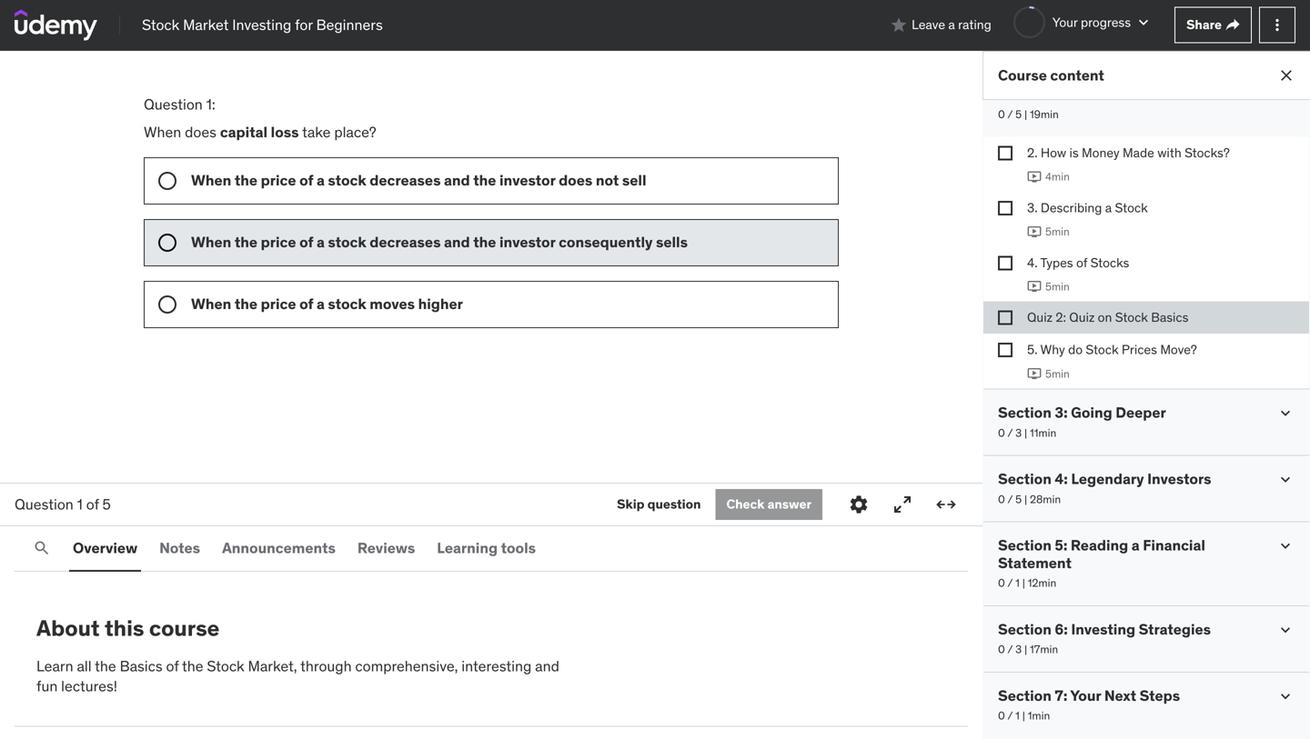 Task type: vqa. For each thing, say whether or not it's contained in the screenshot.


Task type: locate. For each thing, give the bounding box(es) containing it.
a left 'rating'
[[949, 17, 955, 33]]

5 inside section 2: stock basics 0 / 5 | 19min
[[1016, 108, 1022, 122]]

0 vertical spatial 2:
[[1055, 85, 1068, 104]]

0 vertical spatial your
[[1053, 14, 1078, 30]]

1 up the 'overview'
[[77, 495, 83, 514]]

2: for section
[[1055, 85, 1068, 104]]

5. why do stock prices move?
[[1027, 342, 1197, 358]]

2 stock from the top
[[328, 233, 366, 251]]

1 5min from the top
[[1046, 225, 1070, 239]]

1 / from the top
[[1008, 108, 1013, 122]]

course
[[149, 615, 220, 642]]

play describing a stock image
[[1027, 225, 1042, 239]]

basics up made
[[1115, 85, 1161, 104]]

take
[[302, 123, 331, 141]]

3 inside the section 6: investing strategies 0 / 3 | 17min
[[1016, 643, 1022, 657]]

6:
[[1055, 620, 1068, 639]]

section inside the section 3: going deeper 0 / 3 | 11min
[[998, 404, 1052, 422]]

1 stock from the top
[[328, 171, 366, 190]]

/ left 11min at the right of the page
[[1008, 426, 1013, 440]]

section up 11min at the right of the page
[[998, 404, 1052, 422]]

0 vertical spatial xsmall image
[[998, 201, 1013, 216]]

0
[[998, 108, 1005, 122], [998, 426, 1005, 440], [998, 493, 1005, 507], [998, 576, 1005, 591], [998, 643, 1005, 657], [998, 709, 1005, 723]]

tools
[[501, 539, 536, 558]]

lectures!
[[61, 678, 117, 696]]

0 vertical spatial investor
[[500, 171, 556, 190]]

stock
[[142, 15, 180, 34], [1071, 85, 1112, 104], [1115, 200, 1148, 216], [1115, 310, 1148, 326], [1086, 342, 1119, 358], [207, 657, 244, 676]]

/ for section 2: stock basics
[[1008, 108, 1013, 122]]

1 vertical spatial 5min
[[1046, 280, 1070, 294]]

learn
[[36, 657, 73, 676]]

2 decreases from the top
[[370, 233, 441, 251]]

1 vertical spatial stock
[[328, 233, 366, 251]]

| left '12min'
[[1023, 576, 1025, 591]]

xsmall image
[[998, 201, 1013, 216], [998, 343, 1013, 358]]

investor for does
[[500, 171, 556, 190]]

5min right play types of stocks 'icon'
[[1046, 280, 1070, 294]]

2 vertical spatial 5min
[[1046, 367, 1070, 381]]

/ left 19min
[[1008, 108, 1013, 122]]

| left '28min'
[[1025, 493, 1027, 507]]

answer
[[768, 496, 812, 513]]

1 horizontal spatial investing
[[1071, 620, 1136, 639]]

2 vertical spatial 1
[[1016, 709, 1020, 723]]

leave a rating button
[[890, 3, 992, 47]]

1 horizontal spatial does
[[559, 171, 593, 190]]

3 for section 3: going deeper
[[1016, 426, 1022, 440]]

section 2: stock basics 0 / 5 | 19min
[[998, 85, 1161, 122]]

and up when the price of a stock decreases and the investor consequently sells
[[444, 171, 470, 190]]

question
[[144, 95, 203, 114], [15, 495, 74, 514]]

basics up move?
[[1151, 310, 1189, 326]]

2 investor from the top
[[500, 233, 556, 251]]

does inside question 1: when does capital loss take place?
[[185, 123, 217, 141]]

1:
[[206, 95, 215, 114]]

/ inside section 4: legendary investors 0 / 5 | 28min
[[1008, 493, 1013, 507]]

2 5min from the top
[[1046, 280, 1070, 294]]

0 vertical spatial 5min
[[1046, 225, 1070, 239]]

0 left 11min at the right of the page
[[998, 426, 1005, 440]]

| inside the section 3: going deeper 0 / 3 | 11min
[[1025, 426, 1027, 440]]

1
[[77, 495, 83, 514], [1016, 576, 1020, 591], [1016, 709, 1020, 723]]

section inside section 4: legendary investors 0 / 5 | 28min
[[998, 470, 1052, 489]]

5min for types
[[1046, 280, 1070, 294]]

decreases up moves
[[370, 233, 441, 251]]

4.
[[1027, 255, 1038, 271]]

stock up the "when the price of a stock moves higher"
[[328, 233, 366, 251]]

xsmall image for 3. describing a stock
[[998, 201, 1013, 216]]

1 investor from the top
[[500, 171, 556, 190]]

0 vertical spatial price
[[261, 171, 296, 190]]

1 inside section 5: reading a financial statement 0 / 1 | 12min
[[1016, 576, 1020, 591]]

decreases down place?
[[370, 171, 441, 190]]

your progress button
[[1014, 6, 1153, 38]]

made
[[1123, 145, 1155, 161]]

basics inside learn all the basics of the stock market, through comprehensive, interesting and fun lectures!
[[120, 657, 163, 676]]

1 price from the top
[[261, 171, 296, 190]]

next
[[1105, 687, 1137, 705]]

5 0 from the top
[[998, 643, 1005, 657]]

1 vertical spatial question
[[15, 495, 74, 514]]

investors
[[1148, 470, 1212, 489]]

announcements button
[[218, 527, 339, 571]]

a
[[949, 17, 955, 33], [317, 171, 325, 190], [1105, 200, 1112, 216], [317, 233, 325, 251], [317, 295, 325, 313], [1132, 537, 1140, 555]]

when
[[144, 123, 181, 141], [191, 171, 231, 190], [191, 233, 231, 251], [191, 295, 231, 313]]

2: up why
[[1056, 310, 1066, 326]]

investor
[[500, 171, 556, 190], [500, 233, 556, 251]]

0 vertical spatial decreases
[[370, 171, 441, 190]]

skip
[[617, 496, 645, 513]]

a up the "when the price of a stock moves higher"
[[317, 233, 325, 251]]

content
[[1050, 66, 1105, 85]]

play why do stock prices move? image
[[1027, 367, 1042, 381]]

0 horizontal spatial quiz
[[1027, 310, 1053, 326]]

3 0 from the top
[[998, 493, 1005, 507]]

1 vertical spatial and
[[444, 233, 470, 251]]

investor left consequently
[[500, 233, 556, 251]]

group containing when the price of a stock decreases and the investor does not sell
[[144, 157, 839, 328]]

0 vertical spatial basics
[[1115, 85, 1161, 104]]

/ for section 6: investing strategies
[[1008, 643, 1013, 657]]

0 down statement
[[998, 576, 1005, 591]]

financial
[[1143, 537, 1206, 555]]

small image inside your progress dropdown button
[[1135, 13, 1153, 31]]

1 vertical spatial price
[[261, 233, 296, 251]]

5min
[[1046, 225, 1070, 239], [1046, 280, 1070, 294], [1046, 367, 1070, 381]]

2 / from the top
[[1008, 426, 1013, 440]]

| left 1min
[[1023, 709, 1025, 723]]

0 inside section 5: reading a financial statement 0 / 1 | 12min
[[998, 576, 1005, 591]]

3 section from the top
[[998, 470, 1052, 489]]

0 vertical spatial 1
[[77, 495, 83, 514]]

1 vertical spatial your
[[1070, 687, 1101, 705]]

of
[[299, 171, 313, 190], [299, 233, 313, 251], [1077, 255, 1088, 271], [299, 295, 313, 313], [86, 495, 99, 514], [166, 657, 179, 676]]

your left progress
[[1053, 14, 1078, 30]]

stock down 2. how is money made with stocks?
[[1115, 200, 1148, 216]]

2 3 from the top
[[1016, 643, 1022, 657]]

notes button
[[156, 527, 204, 571]]

section for section 6: investing strategies
[[998, 620, 1052, 639]]

and
[[444, 171, 470, 190], [444, 233, 470, 251], [535, 657, 560, 676]]

2 price from the top
[[261, 233, 296, 251]]

5
[[1016, 108, 1022, 122], [1016, 493, 1022, 507], [102, 495, 111, 514]]

3 stock from the top
[[328, 295, 366, 313]]

1 horizontal spatial quiz
[[1069, 310, 1095, 326]]

stock down place?
[[328, 171, 366, 190]]

0 inside the section 3: going deeper 0 / 3 | 11min
[[998, 426, 1005, 440]]

section up '28min'
[[998, 470, 1052, 489]]

investing left for
[[232, 15, 291, 34]]

1 section from the top
[[998, 85, 1052, 104]]

section 5: reading a financial statement button
[[998, 537, 1262, 573]]

/ inside section 2: stock basics 0 / 5 | 19min
[[1008, 108, 1013, 122]]

7:
[[1055, 687, 1068, 705]]

4 0 from the top
[[998, 576, 1005, 591]]

/ inside section 5: reading a financial statement 0 / 1 | 12min
[[1008, 576, 1013, 591]]

small image for section 7: your next steps
[[1277, 688, 1295, 706]]

of down course
[[166, 657, 179, 676]]

and up higher
[[444, 233, 470, 251]]

question 1: when does capital loss take place?
[[144, 95, 380, 141]]

section 2: stock basics button
[[998, 85, 1161, 104]]

section up 17min
[[998, 620, 1052, 639]]

/ left '28min'
[[1008, 493, 1013, 507]]

stock down content
[[1071, 85, 1112, 104]]

5min right play why do stock prices move? icon
[[1046, 367, 1070, 381]]

and for consequently
[[444, 233, 470, 251]]

0 vertical spatial investing
[[232, 15, 291, 34]]

going
[[1071, 404, 1113, 422]]

question
[[648, 496, 701, 513]]

1 vertical spatial does
[[559, 171, 593, 190]]

1 vertical spatial decreases
[[370, 233, 441, 251]]

a right describing
[[1105, 200, 1112, 216]]

group
[[144, 157, 839, 328]]

| inside the section 6: investing strategies 0 / 3 | 17min
[[1025, 643, 1027, 657]]

section inside section 5: reading a financial statement 0 / 1 | 12min
[[998, 537, 1052, 555]]

the
[[235, 171, 258, 190], [473, 171, 496, 190], [235, 233, 258, 251], [473, 233, 496, 251], [235, 295, 258, 313], [95, 657, 116, 676], [182, 657, 203, 676]]

3 / from the top
[[1008, 493, 1013, 507]]

1 quiz from the left
[[1027, 310, 1053, 326]]

6 / from the top
[[1008, 709, 1013, 723]]

0 inside section 2: stock basics 0 / 5 | 19min
[[998, 108, 1005, 122]]

5 section from the top
[[998, 620, 1052, 639]]

stock left market,
[[207, 657, 244, 676]]

section left 5: in the right of the page
[[998, 537, 1052, 555]]

small image for investors
[[1277, 471, 1295, 489]]

of right types
[[1077, 255, 1088, 271]]

2: down course content
[[1055, 85, 1068, 104]]

leave
[[912, 17, 945, 33]]

2 0 from the top
[[998, 426, 1005, 440]]

section inside section 7: your next steps 0 / 1 | 1min
[[998, 687, 1052, 705]]

this
[[105, 615, 144, 642]]

quiz
[[1027, 310, 1053, 326], [1069, 310, 1095, 326]]

sidebar element
[[983, 0, 1310, 740]]

2 vertical spatial and
[[535, 657, 560, 676]]

and right interesting
[[535, 657, 560, 676]]

6 0 from the top
[[998, 709, 1005, 723]]

section
[[998, 85, 1052, 104], [998, 404, 1052, 422], [998, 470, 1052, 489], [998, 537, 1052, 555], [998, 620, 1052, 639], [998, 687, 1052, 705]]

section 5: reading a financial statement 0 / 1 | 12min
[[998, 537, 1206, 591]]

stock inside learn all the basics of the stock market, through comprehensive, interesting and fun lectures!
[[207, 657, 244, 676]]

strategies
[[1139, 620, 1211, 639]]

0 vertical spatial and
[[444, 171, 470, 190]]

5 left 19min
[[1016, 108, 1022, 122]]

basics for learn all the basics of the stock market, through comprehensive, interesting and fun lectures!
[[120, 657, 163, 676]]

| left 19min
[[1025, 108, 1027, 122]]

quiz down play types of stocks 'icon'
[[1027, 310, 1053, 326]]

investor for consequently
[[500, 233, 556, 251]]

4 section from the top
[[998, 537, 1052, 555]]

question up search image
[[15, 495, 74, 514]]

1 3 from the top
[[1016, 426, 1022, 440]]

check answer button
[[716, 490, 823, 521]]

0 left '28min'
[[998, 493, 1005, 507]]

course
[[998, 66, 1047, 85]]

2: inside section 2: stock basics 0 / 5 | 19min
[[1055, 85, 1068, 104]]

section inside section 2: stock basics 0 / 5 | 19min
[[998, 85, 1052, 104]]

0 inside the section 6: investing strategies 0 / 3 | 17min
[[998, 643, 1005, 657]]

5 for section 2: stock basics
[[1016, 108, 1022, 122]]

1 left '12min'
[[1016, 576, 1020, 591]]

investor left not
[[500, 171, 556, 190]]

question 1 of 5
[[15, 495, 111, 514]]

2:
[[1055, 85, 1068, 104], [1056, 310, 1066, 326]]

your progress
[[1053, 14, 1131, 30]]

price for when the price of a stock decreases and the investor consequently sells
[[261, 233, 296, 251]]

2 vertical spatial price
[[261, 295, 296, 313]]

basics down about this course
[[120, 657, 163, 676]]

price for when the price of a stock moves higher
[[261, 295, 296, 313]]

stocks?
[[1185, 145, 1230, 161]]

basics
[[1115, 85, 1161, 104], [1151, 310, 1189, 326], [120, 657, 163, 676]]

quiz 2: quiz on stock basics
[[1027, 310, 1189, 326]]

capital
[[220, 123, 268, 141]]

0 horizontal spatial does
[[185, 123, 217, 141]]

| inside section 2: stock basics 0 / 5 | 19min
[[1025, 108, 1027, 122]]

stock right do
[[1086, 342, 1119, 358]]

5 left '28min'
[[1016, 493, 1022, 507]]

small image
[[1135, 13, 1153, 31], [1277, 405, 1295, 423], [1277, 471, 1295, 489], [1277, 621, 1295, 640]]

0 left 17min
[[998, 643, 1005, 657]]

a right reading
[[1132, 537, 1140, 555]]

section up 1min
[[998, 687, 1052, 705]]

2 vertical spatial basics
[[120, 657, 163, 676]]

investing inside the section 6: investing strategies 0 / 3 | 17min
[[1071, 620, 1136, 639]]

1 vertical spatial xsmall image
[[998, 343, 1013, 358]]

quiz left on
[[1069, 310, 1095, 326]]

3 left 17min
[[1016, 643, 1022, 657]]

5 inside section 4: legendary investors 0 / 5 | 28min
[[1016, 493, 1022, 507]]

/ down statement
[[1008, 576, 1013, 591]]

beginners
[[316, 15, 383, 34]]

3.
[[1027, 200, 1038, 216]]

1 vertical spatial 1
[[1016, 576, 1020, 591]]

3 5min from the top
[[1046, 367, 1070, 381]]

basics inside section 2: stock basics 0 / 5 | 19min
[[1115, 85, 1161, 104]]

0 left 1min
[[998, 709, 1005, 723]]

question inside question 1: when does capital loss take place?
[[144, 95, 203, 114]]

1 decreases from the top
[[370, 171, 441, 190]]

3 left 11min at the right of the page
[[1016, 426, 1022, 440]]

expanded view image
[[935, 494, 957, 516]]

1 vertical spatial investor
[[500, 233, 556, 251]]

| left 17min
[[1025, 643, 1027, 657]]

section for section 3: going deeper
[[998, 404, 1052, 422]]

5 / from the top
[[1008, 643, 1013, 657]]

share button
[[1175, 7, 1252, 43]]

0 horizontal spatial investing
[[232, 15, 291, 34]]

6 section from the top
[[998, 687, 1052, 705]]

xsmall image left 3.
[[998, 201, 1013, 216]]

0 vertical spatial 3
[[1016, 426, 1022, 440]]

4 / from the top
[[1008, 576, 1013, 591]]

reading
[[1071, 537, 1129, 555]]

/ inside the section 6: investing strategies 0 / 3 | 17min
[[1008, 643, 1013, 657]]

0 vertical spatial does
[[185, 123, 217, 141]]

3 inside the section 3: going deeper 0 / 3 | 11min
[[1016, 426, 1022, 440]]

1 left 1min
[[1016, 709, 1020, 723]]

of left moves
[[299, 295, 313, 313]]

question left "1:"
[[144, 95, 203, 114]]

check answer
[[727, 496, 812, 513]]

stock left moves
[[328, 295, 366, 313]]

section down course
[[998, 85, 1052, 104]]

1 vertical spatial 3
[[1016, 643, 1022, 657]]

19min
[[1030, 108, 1059, 122]]

check
[[727, 496, 765, 513]]

0 vertical spatial stock
[[328, 171, 366, 190]]

investing right "6:"
[[1071, 620, 1136, 639]]

xsmall image
[[1226, 18, 1240, 32], [998, 146, 1013, 161], [998, 256, 1013, 270], [998, 311, 1013, 325]]

legendary
[[1071, 470, 1144, 489]]

a down 'take'
[[317, 171, 325, 190]]

2 xsmall image from the top
[[998, 343, 1013, 358]]

28min
[[1030, 493, 1061, 507]]

xsmall image left 5.
[[998, 343, 1013, 358]]

/ for section 3: going deeper
[[1008, 426, 1013, 440]]

/ inside the section 3: going deeper 0 / 3 | 11min
[[1008, 426, 1013, 440]]

| inside section 7: your next steps 0 / 1 | 1min
[[1023, 709, 1025, 723]]

1 horizontal spatial question
[[144, 95, 203, 114]]

| inside section 4: legendary investors 0 / 5 | 28min
[[1025, 493, 1027, 507]]

/ left 1min
[[1008, 709, 1013, 723]]

search image
[[33, 540, 51, 558]]

0 left 19min
[[998, 108, 1005, 122]]

3 price from the top
[[261, 295, 296, 313]]

/ for section 4: legendary investors
[[1008, 493, 1013, 507]]

| inside section 5: reading a financial statement 0 / 1 | 12min
[[1023, 576, 1025, 591]]

does down "1:"
[[185, 123, 217, 141]]

small image
[[890, 16, 908, 34], [1277, 86, 1295, 104], [1277, 537, 1295, 556], [1277, 688, 1295, 706]]

does left not
[[559, 171, 593, 190]]

section for section 4: legendary investors
[[998, 470, 1052, 489]]

statement
[[998, 554, 1072, 573]]

5min right play describing a stock image
[[1046, 225, 1070, 239]]

/ left 17min
[[1008, 643, 1013, 657]]

rating
[[958, 17, 992, 33]]

xsmall image for 5. why do stock prices move?
[[998, 343, 1013, 358]]

steps
[[1140, 687, 1180, 705]]

1 inside section 7: your next steps 0 / 1 | 1min
[[1016, 709, 1020, 723]]

describing
[[1041, 200, 1102, 216]]

section 4: legendary investors 0 / 5 | 28min
[[998, 470, 1212, 507]]

0 inside section 4: legendary investors 0 / 5 | 28min
[[998, 493, 1005, 507]]

stock for when the price of a stock decreases and the investor consequently sells
[[328, 233, 366, 251]]

decreases
[[370, 171, 441, 190], [370, 233, 441, 251]]

0 vertical spatial question
[[144, 95, 203, 114]]

2 section from the top
[[998, 404, 1052, 422]]

and inside learn all the basics of the stock market, through comprehensive, interesting and fun lectures!
[[535, 657, 560, 676]]

investing inside stock market investing for beginners link
[[232, 15, 291, 34]]

1 vertical spatial 2:
[[1056, 310, 1066, 326]]

section inside the section 6: investing strategies 0 / 3 | 17min
[[998, 620, 1052, 639]]

settings image
[[848, 494, 870, 516]]

section 6: investing strategies button
[[998, 620, 1211, 639]]

| left 11min at the right of the page
[[1025, 426, 1027, 440]]

price
[[261, 171, 296, 190], [261, 233, 296, 251], [261, 295, 296, 313]]

a inside button
[[949, 17, 955, 33]]

1 0 from the top
[[998, 108, 1005, 122]]

2 vertical spatial stock
[[328, 295, 366, 313]]

your right 7:
[[1070, 687, 1101, 705]]

higher
[[418, 295, 463, 313]]

1 vertical spatial investing
[[1071, 620, 1136, 639]]

section 7: your next steps 0 / 1 | 1min
[[998, 687, 1180, 723]]

section for section 5: reading a financial statement
[[998, 537, 1052, 555]]

small image for section 2: stock basics
[[1277, 86, 1295, 104]]

0 horizontal spatial question
[[15, 495, 74, 514]]

/ inside section 7: your next steps 0 / 1 | 1min
[[1008, 709, 1013, 723]]

1 xsmall image from the top
[[998, 201, 1013, 216]]



Task type: describe. For each thing, give the bounding box(es) containing it.
5:
[[1055, 537, 1068, 555]]

4:
[[1055, 470, 1068, 489]]

of up the "when the price of a stock moves higher"
[[299, 233, 313, 251]]

learning tools
[[437, 539, 536, 558]]

stock right on
[[1115, 310, 1148, 326]]

12min
[[1028, 576, 1057, 591]]

your inside dropdown button
[[1053, 14, 1078, 30]]

sell
[[622, 171, 647, 190]]

place?
[[334, 123, 376, 141]]

of inside learn all the basics of the stock market, through comprehensive, interesting and fun lectures!
[[166, 657, 179, 676]]

interesting
[[462, 657, 532, 676]]

17min
[[1030, 643, 1058, 657]]

stock left "market"
[[142, 15, 180, 34]]

overview button
[[69, 527, 141, 571]]

3 for section 6: investing strategies
[[1016, 643, 1022, 657]]

| for section 3: going deeper
[[1025, 426, 1027, 440]]

share
[[1187, 16, 1222, 33]]

market
[[183, 15, 229, 34]]

small image for deeper
[[1277, 405, 1295, 423]]

play types of stocks image
[[1027, 280, 1042, 294]]

not
[[596, 171, 619, 190]]

does inside group
[[559, 171, 593, 190]]

0 for section 6: investing strategies
[[998, 643, 1005, 657]]

small image for section 5: reading a financial statement
[[1277, 537, 1295, 556]]

of up the 'overview'
[[86, 495, 99, 514]]

2.
[[1027, 145, 1038, 161]]

xsmall image inside share button
[[1226, 18, 1240, 32]]

2: for quiz
[[1056, 310, 1066, 326]]

progress
[[1081, 14, 1131, 30]]

section 3: going deeper button
[[998, 404, 1166, 422]]

0 inside section 7: your next steps 0 / 1 | 1min
[[998, 709, 1005, 723]]

stocks
[[1091, 255, 1130, 271]]

stock market investing for beginners link
[[142, 15, 383, 35]]

all
[[77, 657, 92, 676]]

stock for when the price of a stock decreases and the investor does not sell
[[328, 171, 366, 190]]

for
[[295, 15, 313, 34]]

learn all the basics of the stock market, through comprehensive, interesting and fun lectures!
[[36, 657, 560, 696]]

section 6: investing strategies 0 / 3 | 17min
[[998, 620, 1211, 657]]

your inside section 7: your next steps 0 / 1 | 1min
[[1070, 687, 1101, 705]]

5.
[[1027, 342, 1038, 358]]

2 quiz from the left
[[1069, 310, 1095, 326]]

is
[[1070, 145, 1079, 161]]

3. describing a stock
[[1027, 200, 1148, 216]]

question for question 1: when does capital loss take place?
[[144, 95, 203, 114]]

skip question
[[617, 496, 701, 513]]

4. types of stocks
[[1027, 255, 1130, 271]]

investing for for
[[232, 15, 291, 34]]

fullscreen image
[[892, 494, 914, 516]]

stock for when the price of a stock moves higher
[[328, 295, 366, 313]]

section for section 7: your next steps
[[998, 687, 1052, 705]]

reviews
[[358, 539, 415, 558]]

small image inside leave a rating button
[[890, 16, 908, 34]]

through
[[300, 657, 352, 676]]

when for when the price of a stock decreases and the investor consequently sells
[[191, 233, 231, 251]]

investing for strategies
[[1071, 620, 1136, 639]]

prices
[[1122, 342, 1157, 358]]

on
[[1098, 310, 1112, 326]]

when the price of a stock decreases and the investor consequently sells
[[191, 233, 688, 251]]

5min for describing
[[1046, 225, 1070, 239]]

when for when the price of a stock decreases and the investor does not sell
[[191, 171, 231, 190]]

learning
[[437, 539, 498, 558]]

section for section 2: stock basics
[[998, 85, 1052, 104]]

learning tools button
[[433, 527, 540, 571]]

decreases for consequently
[[370, 233, 441, 251]]

money
[[1082, 145, 1120, 161]]

fun
[[36, 678, 58, 696]]

0 for section 3: going deeper
[[998, 426, 1005, 440]]

stock market investing for beginners
[[142, 15, 383, 34]]

decreases for does
[[370, 171, 441, 190]]

with
[[1158, 145, 1182, 161]]

5 for section 4: legendary investors
[[1016, 493, 1022, 507]]

and for does
[[444, 171, 470, 190]]

of inside sidebar element
[[1077, 255, 1088, 271]]

basics for section 2: stock basics 0 / 5 | 19min
[[1115, 85, 1161, 104]]

a inside section 5: reading a financial statement 0 / 1 | 12min
[[1132, 537, 1140, 555]]

0 for section 4: legendary investors
[[998, 493, 1005, 507]]

skip question button
[[617, 490, 701, 521]]

1 vertical spatial basics
[[1151, 310, 1189, 326]]

actions image
[[1268, 16, 1287, 34]]

announcements
[[222, 539, 336, 558]]

notes
[[159, 539, 200, 558]]

| for section 6: investing strategies
[[1025, 643, 1027, 657]]

stock inside section 2: stock basics 0 / 5 | 19min
[[1071, 85, 1112, 104]]

5 up the 'overview'
[[102, 495, 111, 514]]

a left moves
[[317, 295, 325, 313]]

| for section 2: stock basics
[[1025, 108, 1027, 122]]

market,
[[248, 657, 297, 676]]

question for question 1 of 5
[[15, 495, 74, 514]]

sells
[[656, 233, 688, 251]]

close course content sidebar image
[[1278, 66, 1296, 85]]

about
[[36, 615, 100, 642]]

deeper
[[1116, 404, 1166, 422]]

when the price of a stock moves higher
[[191, 295, 466, 313]]

overview
[[73, 539, 138, 558]]

consequently
[[559, 233, 653, 251]]

price for when the price of a stock decreases and the investor does not sell
[[261, 171, 296, 190]]

| for section 4: legendary investors
[[1025, 493, 1027, 507]]

why
[[1041, 342, 1065, 358]]

how
[[1041, 145, 1067, 161]]

small image for strategies
[[1277, 621, 1295, 640]]

leave a rating
[[912, 17, 992, 33]]

play how is money made with stocks? image
[[1027, 170, 1042, 184]]

11min
[[1030, 426, 1057, 440]]

section 4: legendary investors button
[[998, 470, 1212, 489]]

move?
[[1161, 342, 1197, 358]]

types
[[1041, 255, 1073, 271]]

about this course
[[36, 615, 220, 642]]

0 for section 2: stock basics
[[998, 108, 1005, 122]]

when inside question 1: when does capital loss take place?
[[144, 123, 181, 141]]

comprehensive,
[[355, 657, 458, 676]]

of down 'take'
[[299, 171, 313, 190]]

when for when the price of a stock moves higher
[[191, 295, 231, 313]]

udemy image
[[15, 9, 97, 41]]

5min for why
[[1046, 367, 1070, 381]]

reviews button
[[354, 527, 419, 571]]

moves
[[370, 295, 415, 313]]

1min
[[1028, 709, 1050, 723]]

4min
[[1046, 170, 1070, 184]]

section 7: your next steps button
[[998, 687, 1180, 705]]



